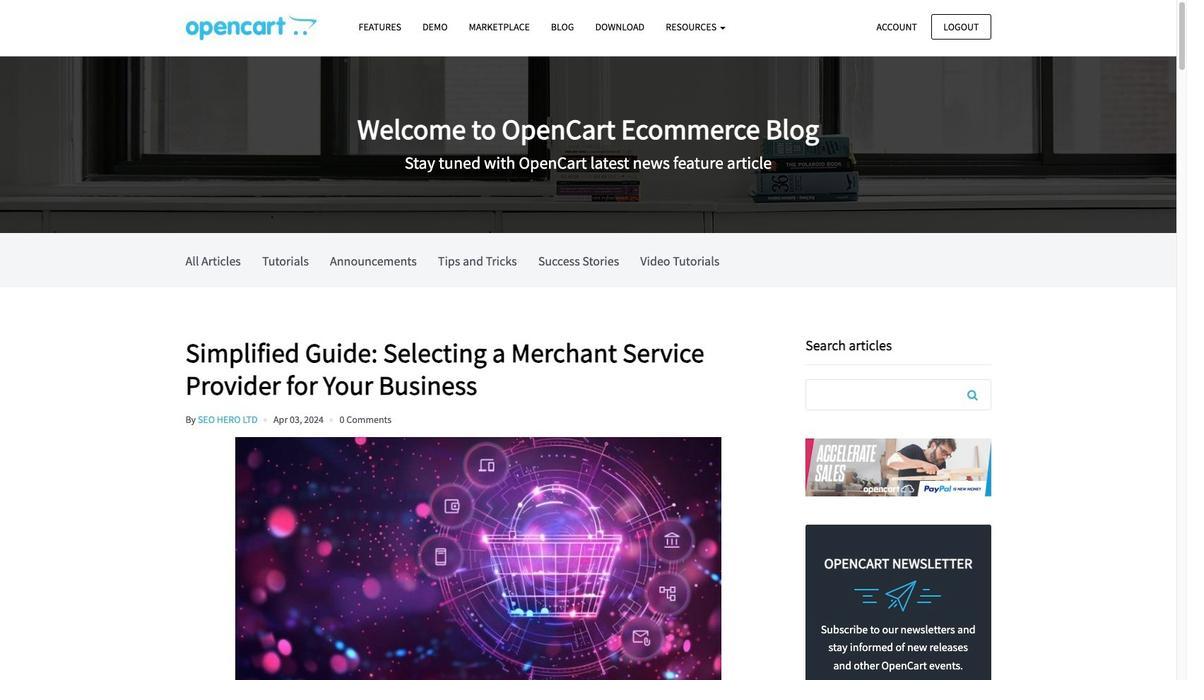 Task type: vqa. For each thing, say whether or not it's contained in the screenshot.
'Text Field'
yes



Task type: locate. For each thing, give the bounding box(es) containing it.
search image
[[967, 389, 978, 401]]

opencart - blog image
[[185, 15, 316, 40]]

None text field
[[806, 380, 990, 410]]

simplified guide: selecting a merchant service provider for your business image
[[185, 437, 771, 681]]



